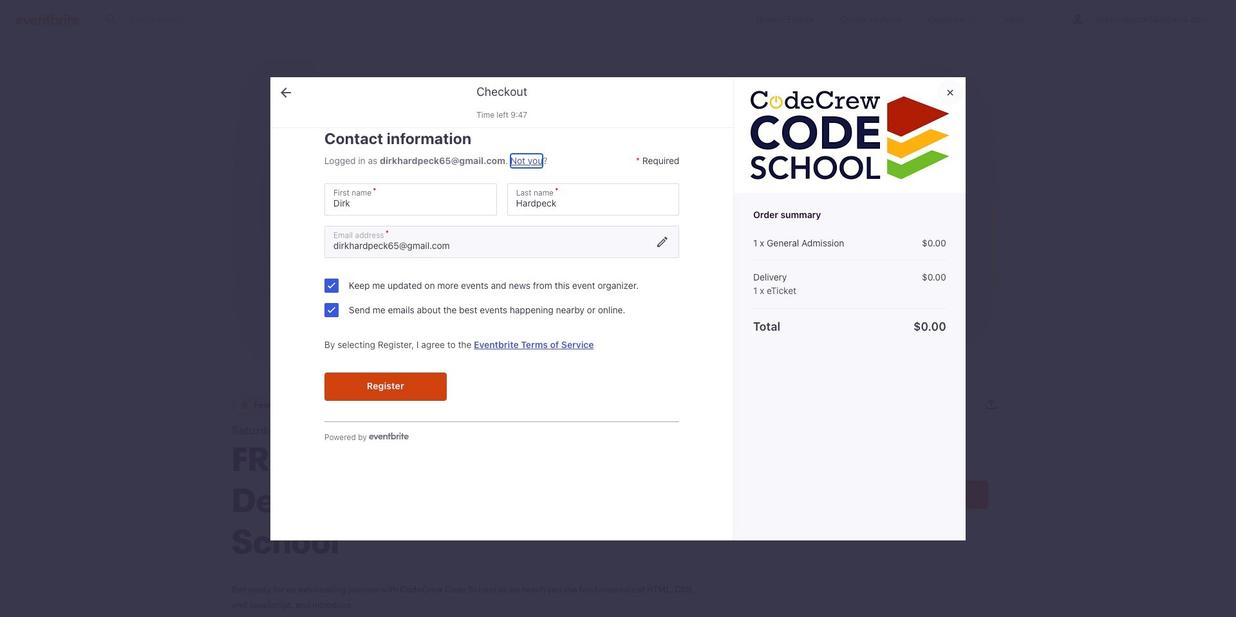 Task type: vqa. For each thing, say whether or not it's contained in the screenshot.
Eventbrite image
yes



Task type: locate. For each thing, give the bounding box(es) containing it.
article
[[0, 39, 1236, 617]]

eventbrite image
[[15, 13, 79, 25]]



